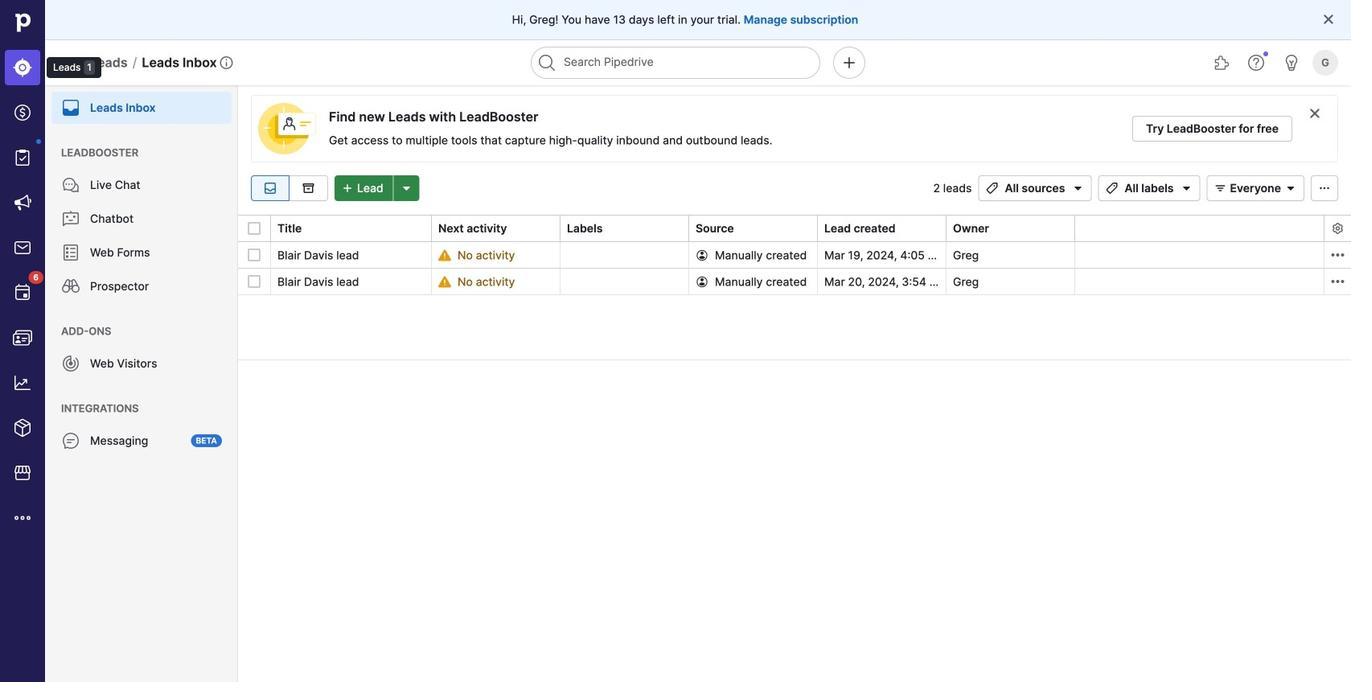 Task type: describe. For each thing, give the bounding box(es) containing it.
2 row from the top
[[238, 268, 1351, 295]]

add lead element
[[335, 175, 420, 201]]

deals image
[[13, 103, 32, 122]]

contacts image
[[13, 328, 32, 348]]

1 horizontal spatial color secondary image
[[1332, 222, 1345, 235]]

color undefined image down 'sales inbox' image on the left top of page
[[13, 283, 32, 302]]

campaigns image
[[13, 193, 32, 212]]

inbox image
[[261, 182, 280, 195]]

color undefined image right products image
[[61, 431, 80, 450]]

info image
[[220, 56, 233, 69]]

add lead options image
[[397, 182, 416, 195]]

more image
[[13, 508, 32, 528]]

sales assistant image
[[1282, 53, 1302, 72]]

color undefined image right "insights" icon
[[61, 354, 80, 373]]



Task type: vqa. For each thing, say whether or not it's contained in the screenshot.
the bottom color learn image
no



Task type: locate. For each thing, give the bounding box(es) containing it.
0 vertical spatial color secondary image
[[1329, 245, 1348, 265]]

0 vertical spatial color secondary image
[[1309, 107, 1322, 120]]

leads image
[[13, 58, 32, 77]]

sales inbox image
[[13, 238, 32, 257]]

Search Pipedrive field
[[531, 47, 821, 79]]

1 color warning image from the top
[[438, 249, 451, 262]]

insights image
[[13, 373, 32, 393]]

archive image
[[299, 182, 318, 195]]

color secondary image
[[1309, 107, 1322, 120], [1332, 222, 1345, 235]]

menu
[[0, 0, 101, 682], [45, 85, 238, 682]]

0 horizontal spatial color secondary image
[[1309, 107, 1322, 120]]

color warning image
[[438, 249, 451, 262], [438, 276, 451, 288]]

products image
[[13, 418, 32, 438]]

color primary image
[[1069, 182, 1088, 195], [1102, 182, 1122, 195], [1211, 182, 1230, 195], [1281, 182, 1301, 195], [248, 249, 261, 261], [696, 249, 709, 262]]

color undefined image down menu toggle icon
[[61, 98, 80, 117]]

color secondary image for 1st row from the bottom of the page
[[1329, 272, 1348, 291]]

grid
[[238, 214, 1351, 682]]

row
[[238, 242, 1351, 269], [238, 268, 1351, 295]]

color warning image for second row from the bottom
[[438, 249, 451, 262]]

color secondary image
[[1329, 245, 1348, 265], [1329, 272, 1348, 291]]

marketplace image
[[13, 463, 32, 483]]

color undefined image right campaigns image
[[61, 209, 80, 228]]

2 color warning image from the top
[[438, 276, 451, 288]]

menu toggle image
[[61, 53, 80, 72]]

2 color secondary image from the top
[[1329, 272, 1348, 291]]

color undefined image
[[61, 98, 80, 117], [61, 209, 80, 228], [13, 283, 32, 302], [61, 354, 80, 373], [61, 431, 80, 450]]

menu item
[[0, 45, 45, 90], [45, 85, 238, 124]]

color secondary image for second row from the bottom
[[1329, 245, 1348, 265]]

1 row from the top
[[238, 242, 1351, 269]]

1 vertical spatial color warning image
[[438, 276, 451, 288]]

home image
[[10, 10, 35, 35]]

1 vertical spatial color secondary image
[[1329, 272, 1348, 291]]

0 vertical spatial color warning image
[[438, 249, 451, 262]]

1 color secondary image from the top
[[1329, 245, 1348, 265]]

1 vertical spatial color secondary image
[[1332, 222, 1345, 235]]

color undefined image
[[13, 148, 32, 167], [61, 175, 80, 195], [61, 243, 80, 262], [61, 277, 80, 296]]

color primary image
[[1323, 13, 1335, 26], [338, 182, 357, 195], [983, 182, 1002, 195], [1177, 182, 1197, 195], [1315, 182, 1335, 195], [248, 222, 261, 235], [248, 275, 261, 288], [696, 276, 709, 288]]

quick help image
[[1247, 53, 1266, 72]]

quick add image
[[840, 53, 859, 72]]

color warning image for 1st row from the bottom of the page
[[438, 276, 451, 288]]



